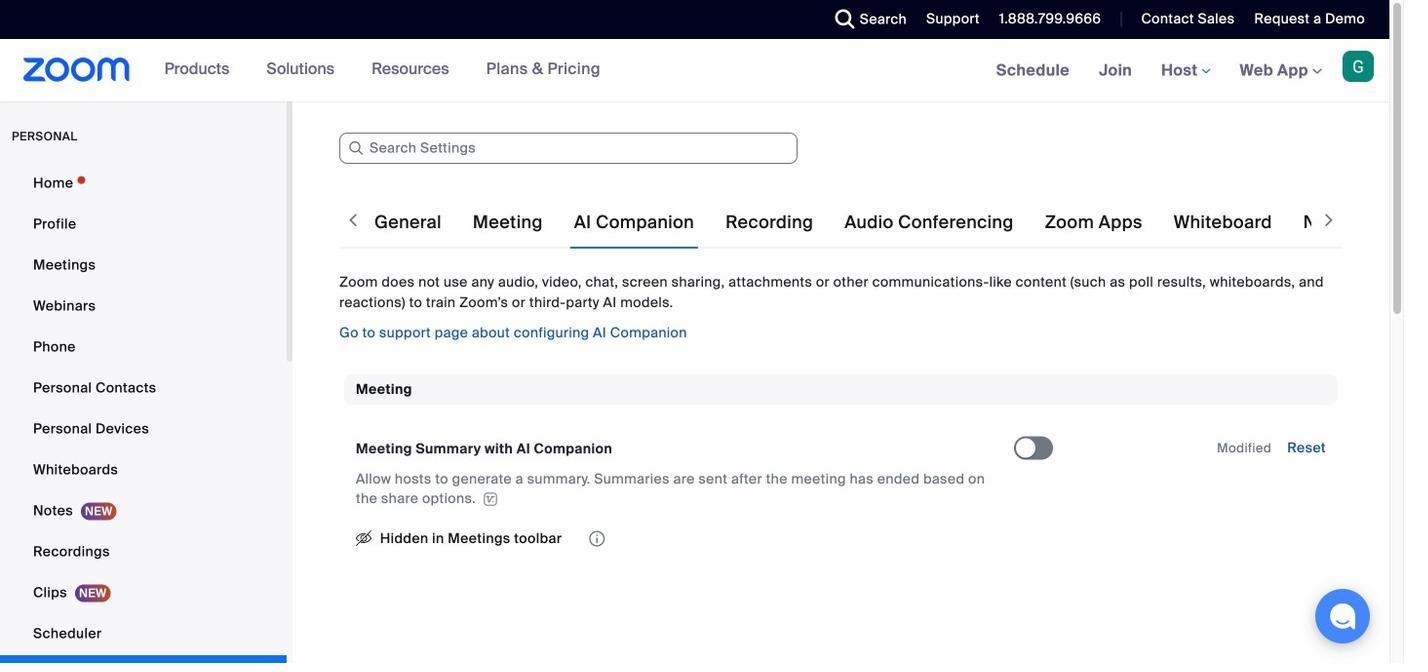 Task type: locate. For each thing, give the bounding box(es) containing it.
support version for meeting summary with ai companion image
[[481, 493, 500, 506]]

personal menu menu
[[0, 164, 287, 663]]

banner
[[0, 39, 1390, 103]]

1 vertical spatial application
[[356, 524, 1014, 553]]

0 vertical spatial application
[[356, 470, 997, 509]]

2 application from the top
[[356, 524, 1014, 553]]

profile picture image
[[1343, 51, 1374, 82]]

product information navigation
[[150, 39, 615, 101]]

scroll right image
[[1320, 211, 1339, 230]]

tabs of my account settings page tab list
[[371, 195, 1405, 250]]

meeting element
[[344, 375, 1338, 577]]

meetings navigation
[[982, 39, 1390, 103]]

application
[[356, 470, 997, 509], [356, 524, 1014, 553]]



Task type: vqa. For each thing, say whether or not it's contained in the screenshot.
Personal Menu menu
yes



Task type: describe. For each thing, give the bounding box(es) containing it.
scroll left image
[[343, 211, 363, 230]]

Search Settings text field
[[339, 133, 798, 164]]

open chat image
[[1329, 603, 1357, 630]]

zoom logo image
[[23, 58, 130, 82]]

1 application from the top
[[356, 470, 997, 509]]

learn more about hidden in meetings toolbar image
[[587, 532, 607, 546]]



